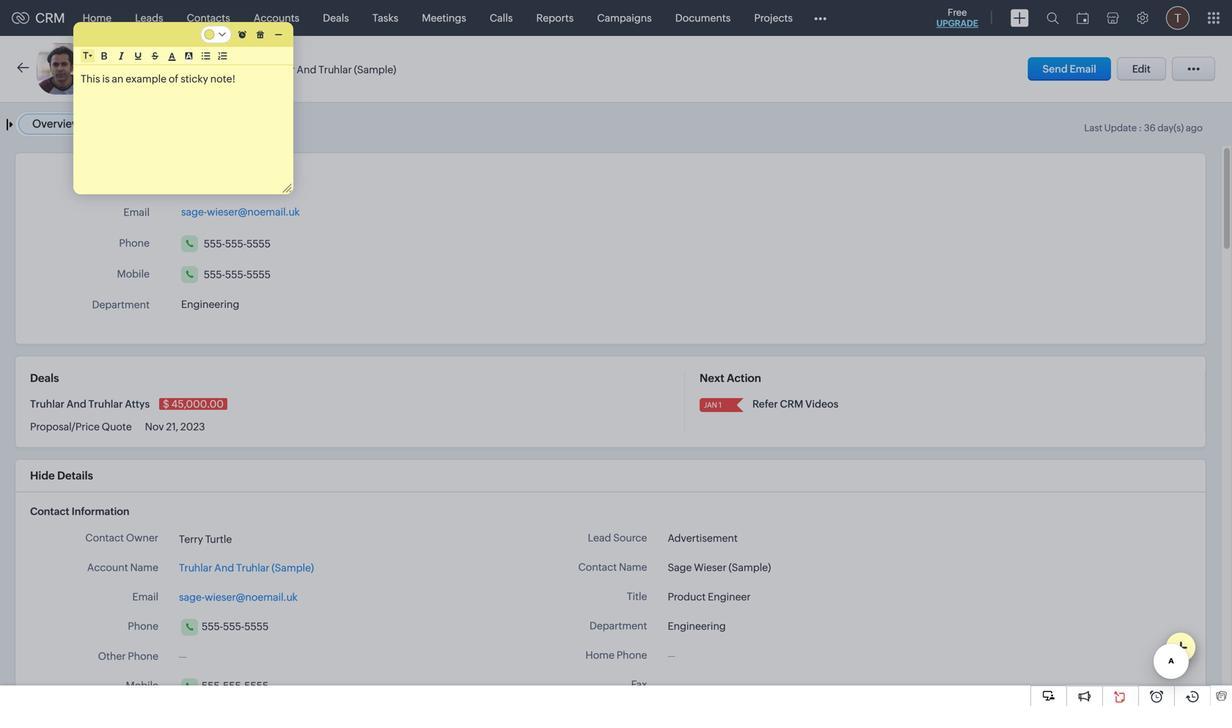 Task type: describe. For each thing, give the bounding box(es) containing it.
proposal/price
[[30, 421, 100, 433]]

wieser for sage wieser (sample) - truhlar and truhlar (sample)
[[137, 60, 186, 77]]

name for contact name
[[619, 562, 647, 573]]

upgrade
[[937, 18, 979, 28]]

2023
[[180, 421, 205, 433]]

day(s)
[[1158, 123, 1184, 134]]

tasks
[[373, 12, 399, 24]]

advertisement
[[668, 533, 738, 544]]

meetings
[[422, 12, 466, 24]]

1
[[719, 401, 722, 409]]

this is an example of sticky note!
[[81, 73, 236, 85]]

overview
[[32, 117, 81, 130]]

$ 45,000.00
[[163, 398, 224, 410]]

product
[[668, 591, 706, 603]]

45,000.00
[[171, 398, 224, 410]]

contact owner
[[85, 532, 158, 544]]

and inside sage wieser (sample) - truhlar and truhlar (sample)
[[297, 64, 317, 76]]

contacts link
[[175, 0, 242, 36]]

hide details
[[30, 470, 93, 482]]

free
[[948, 7, 967, 18]]

accounts link
[[242, 0, 311, 36]]

send email button
[[1028, 57, 1112, 81]]

terry turtle
[[179, 534, 232, 545]]

refer
[[753, 398, 778, 410]]

leads link
[[123, 0, 175, 36]]

email inside send email button
[[1070, 63, 1097, 75]]

contact for contact owner
[[85, 532, 124, 544]]

proposal/price quote
[[30, 421, 134, 433]]

other
[[98, 651, 126, 662]]

terry
[[179, 534, 203, 545]]

1 vertical spatial mobile
[[126, 680, 158, 692]]

truhlar and truhlar attys
[[30, 398, 152, 410]]

create menu element
[[1002, 0, 1038, 36]]

0 horizontal spatial department
[[92, 299, 150, 311]]

(sample) inside sage wieser (sample) - truhlar and truhlar (sample)
[[354, 64, 396, 76]]

engineer
[[708, 591, 751, 603]]

21,
[[166, 421, 178, 433]]

(sample) inside truhlar and truhlar (sample) link
[[272, 562, 314, 574]]

edit button
[[1117, 57, 1167, 81]]

delete image
[[257, 30, 264, 39]]

1 vertical spatial engineering
[[668, 621, 726, 632]]

meetings link
[[410, 0, 478, 36]]

logo image
[[12, 12, 29, 24]]

profile element
[[1158, 0, 1199, 36]]

truhlar and truhlar attys link
[[30, 398, 152, 410]]

lead source
[[588, 532, 647, 544]]

minimize image
[[275, 33, 282, 36]]

sage wieser (sample)
[[668, 562, 771, 574]]

0 vertical spatial sage-wieser@noemail.uk
[[181, 206, 300, 218]]

0 vertical spatial mobile
[[117, 268, 150, 280]]

-
[[256, 63, 259, 76]]

account name
[[87, 562, 158, 574]]

owner
[[126, 532, 158, 544]]

quote
[[102, 421, 132, 433]]

1 vertical spatial email
[[124, 207, 150, 218]]

details
[[57, 470, 93, 482]]

other phone
[[98, 651, 158, 662]]

search image
[[1047, 12, 1060, 24]]

:
[[1139, 123, 1143, 134]]

36
[[1145, 123, 1156, 134]]

ago
[[1186, 123, 1203, 134]]

account
[[87, 562, 128, 574]]

refer crm videos link
[[753, 398, 839, 410]]

and for truhlar and truhlar (sample)
[[214, 562, 234, 574]]

home for home phone
[[586, 650, 615, 661]]

attys
[[125, 398, 150, 410]]

sage for sage wieser (sample) - truhlar and truhlar (sample)
[[99, 60, 134, 77]]

contact name
[[579, 562, 647, 573]]

2 vertical spatial email
[[132, 591, 158, 603]]

leads
[[135, 12, 163, 24]]

projects link
[[743, 0, 805, 36]]

deals link
[[311, 0, 361, 36]]

information
[[72, 506, 129, 518]]

calls link
[[478, 0, 525, 36]]

action
[[727, 372, 762, 385]]

jan
[[704, 401, 718, 409]]



Task type: vqa. For each thing, say whether or not it's contained in the screenshot.
middle the And
yes



Task type: locate. For each thing, give the bounding box(es) containing it.
sage wieser (sample) - truhlar and truhlar (sample)
[[99, 60, 396, 77]]

create new sticky note image
[[1175, 641, 1188, 654]]

deals inside "link"
[[323, 12, 349, 24]]

1 horizontal spatial contact
[[85, 532, 124, 544]]

tasks link
[[361, 0, 410, 36]]

truhlar and truhlar (sample) link down turtle
[[179, 560, 314, 576]]

wieser down leads
[[137, 60, 186, 77]]

0 vertical spatial sage-wieser@noemail.uk link
[[181, 202, 300, 218]]

0 horizontal spatial engineering
[[181, 299, 239, 310]]

contact for contact name
[[579, 562, 617, 573]]

sage for sage wieser (sample)
[[668, 562, 692, 574]]

refer crm videos
[[753, 398, 839, 410]]

sage
[[99, 60, 134, 77], [668, 562, 692, 574]]

2 vertical spatial contact
[[579, 562, 617, 573]]

0 horizontal spatial sage
[[99, 60, 134, 77]]

documents
[[676, 12, 731, 24]]

wieser@noemail.uk
[[207, 206, 300, 218], [205, 592, 298, 603]]

sage- for the topmost sage-wieser@noemail.uk link
[[181, 206, 207, 218]]

home for home
[[83, 12, 112, 24]]

wieser for sage wieser (sample)
[[694, 562, 727, 574]]

5555
[[247, 238, 271, 250], [247, 269, 271, 281], [245, 621, 269, 633], [245, 680, 269, 692]]

0 horizontal spatial crm
[[35, 10, 65, 25]]

1 horizontal spatial home
[[586, 650, 615, 661]]

1 horizontal spatial and
[[214, 562, 234, 574]]

crm link
[[12, 10, 65, 25]]

0 vertical spatial and
[[297, 64, 317, 76]]

send email
[[1043, 63, 1097, 75]]

1 vertical spatial department
[[590, 620, 647, 632]]

documents link
[[664, 0, 743, 36]]

home phone
[[586, 650, 647, 661]]

0 vertical spatial wieser
[[137, 60, 186, 77]]

jan 1
[[704, 401, 722, 409]]

lead
[[588, 532, 611, 544]]

0 horizontal spatial and
[[67, 398, 86, 410]]

1 vertical spatial wieser@noemail.uk
[[205, 592, 298, 603]]

None field
[[83, 50, 92, 62]]

title
[[627, 591, 647, 603]]

crm right logo
[[35, 10, 65, 25]]

name
[[619, 562, 647, 573], [130, 562, 158, 574]]

videos
[[806, 398, 839, 410]]

555-555-5555
[[204, 238, 271, 250], [204, 269, 271, 281], [202, 621, 269, 633], [202, 680, 269, 692]]

send
[[1043, 63, 1068, 75]]

calendar image
[[1077, 12, 1090, 24]]

update
[[1105, 123, 1137, 134]]

truhlar and truhlar (sample)
[[179, 562, 314, 574]]

contact for contact information
[[30, 506, 69, 518]]

name down owner
[[130, 562, 158, 574]]

next action
[[700, 372, 762, 385]]

0 vertical spatial engineering
[[181, 299, 239, 310]]

accounts
[[254, 12, 300, 24]]

campaigns link
[[586, 0, 664, 36]]

2 horizontal spatial contact
[[579, 562, 617, 573]]

reminder image
[[238, 30, 246, 39]]

name for account name
[[130, 562, 158, 574]]

(sample)
[[189, 60, 253, 77], [354, 64, 396, 76], [729, 562, 771, 574], [272, 562, 314, 574]]

fax
[[631, 679, 647, 691]]

1 vertical spatial and
[[67, 398, 86, 410]]

contacts
[[187, 12, 230, 24]]

name down source at the bottom of the page
[[619, 562, 647, 573]]

and up "proposal/price quote"
[[67, 398, 86, 410]]

next
[[700, 372, 725, 385]]

2 horizontal spatial and
[[297, 64, 317, 76]]

0 vertical spatial truhlar and truhlar (sample) link
[[261, 63, 396, 76]]

sage up the product
[[668, 562, 692, 574]]

free upgrade
[[937, 7, 979, 28]]

phone
[[119, 237, 150, 249], [128, 621, 158, 632], [617, 650, 647, 661], [128, 651, 158, 662]]

last
[[1085, 123, 1103, 134]]

0 vertical spatial sage
[[99, 60, 134, 77]]

create menu image
[[1011, 9, 1029, 27]]

1 vertical spatial sage-wieser@noemail.uk
[[179, 592, 298, 603]]

0 vertical spatial wieser@noemail.uk
[[207, 206, 300, 218]]

truhlar and truhlar (sample) link down 'deals' "link"
[[261, 63, 396, 76]]

email
[[1070, 63, 1097, 75], [124, 207, 150, 218], [132, 591, 158, 603]]

0 vertical spatial email
[[1070, 63, 1097, 75]]

sage-wieser@noemail.uk
[[181, 206, 300, 218], [179, 592, 298, 603]]

0 vertical spatial contact
[[30, 506, 69, 518]]

1 vertical spatial sage-wieser@noemail.uk link
[[179, 590, 298, 605]]

sage-wieser@noemail.uk link
[[181, 202, 300, 218], [179, 590, 298, 605]]

profile image
[[1167, 6, 1190, 30]]

1 horizontal spatial name
[[619, 562, 647, 573]]

reports link
[[525, 0, 586, 36]]

0 horizontal spatial wieser
[[137, 60, 186, 77]]

department
[[92, 299, 150, 311], [590, 620, 647, 632]]

contact down hide
[[30, 506, 69, 518]]

contact down information
[[85, 532, 124, 544]]

reports
[[537, 12, 574, 24]]

2 name from the left
[[130, 562, 158, 574]]

projects
[[755, 12, 793, 24]]

0 horizontal spatial contact
[[30, 506, 69, 518]]

campaigns
[[597, 12, 652, 24]]

1 vertical spatial deals
[[30, 372, 59, 385]]

truhlar and truhlar (sample) link
[[261, 63, 396, 76], [179, 560, 314, 576]]

nov
[[145, 421, 164, 433]]

0 vertical spatial deals
[[323, 12, 349, 24]]

hide details link
[[30, 470, 93, 482]]

sage- for bottommost sage-wieser@noemail.uk link
[[179, 592, 205, 603]]

0 horizontal spatial home
[[83, 12, 112, 24]]

1 horizontal spatial sage
[[668, 562, 692, 574]]

sage-
[[181, 206, 207, 218], [179, 592, 205, 603]]

mobile
[[117, 268, 150, 280], [126, 680, 158, 692]]

wieser
[[137, 60, 186, 77], [694, 562, 727, 574]]

1 vertical spatial sage-
[[179, 592, 205, 603]]

0 vertical spatial home
[[83, 12, 112, 24]]

1 vertical spatial wieser
[[694, 562, 727, 574]]

deals up proposal/price
[[30, 372, 59, 385]]

0 vertical spatial crm
[[35, 10, 65, 25]]

nov 21, 2023
[[145, 421, 205, 433]]

deals
[[323, 12, 349, 24], [30, 372, 59, 385]]

1 horizontal spatial crm
[[780, 398, 804, 410]]

1 vertical spatial sage
[[668, 562, 692, 574]]

and
[[297, 64, 317, 76], [67, 398, 86, 410], [214, 562, 234, 574]]

home link
[[71, 0, 123, 36]]

1 horizontal spatial engineering
[[668, 621, 726, 632]]

wieser up product engineer
[[694, 562, 727, 574]]

and down turtle
[[214, 562, 234, 574]]

2 vertical spatial and
[[214, 562, 234, 574]]

sage down home link
[[99, 60, 134, 77]]

engineering
[[181, 299, 239, 310], [668, 621, 726, 632]]

0 horizontal spatial deals
[[30, 372, 59, 385]]

0 vertical spatial department
[[92, 299, 150, 311]]

home
[[83, 12, 112, 24], [586, 650, 615, 661]]

0 vertical spatial sage-
[[181, 206, 207, 218]]

contact down the 'lead'
[[579, 562, 617, 573]]

1 horizontal spatial department
[[590, 620, 647, 632]]

product engineer
[[668, 591, 751, 603]]

crm right the refer
[[780, 398, 804, 410]]

last update : 36 day(s) ago
[[1085, 123, 1203, 134]]

and for truhlar and truhlar attys
[[67, 398, 86, 410]]

deals left tasks on the left
[[323, 12, 349, 24]]

1 name from the left
[[619, 562, 647, 573]]

1 vertical spatial crm
[[780, 398, 804, 410]]

0 horizontal spatial name
[[130, 562, 158, 574]]

overview link
[[32, 117, 81, 130]]

1 horizontal spatial deals
[[323, 12, 349, 24]]

edit
[[1133, 63, 1151, 75]]

1 vertical spatial contact
[[85, 532, 124, 544]]

truhlar
[[261, 64, 295, 76], [319, 64, 352, 76], [30, 398, 65, 410], [88, 398, 123, 410], [179, 562, 212, 574], [236, 562, 270, 574]]

1 horizontal spatial wieser
[[694, 562, 727, 574]]

calls
[[490, 12, 513, 24]]

hide
[[30, 470, 55, 482]]

and right -
[[297, 64, 317, 76]]

turtle
[[205, 534, 232, 545]]

1 vertical spatial truhlar and truhlar (sample) link
[[179, 560, 314, 576]]

$
[[163, 398, 169, 410]]

source
[[614, 532, 647, 544]]

search element
[[1038, 0, 1068, 36]]

contact information
[[30, 506, 129, 518]]

1 vertical spatial home
[[586, 650, 615, 661]]



